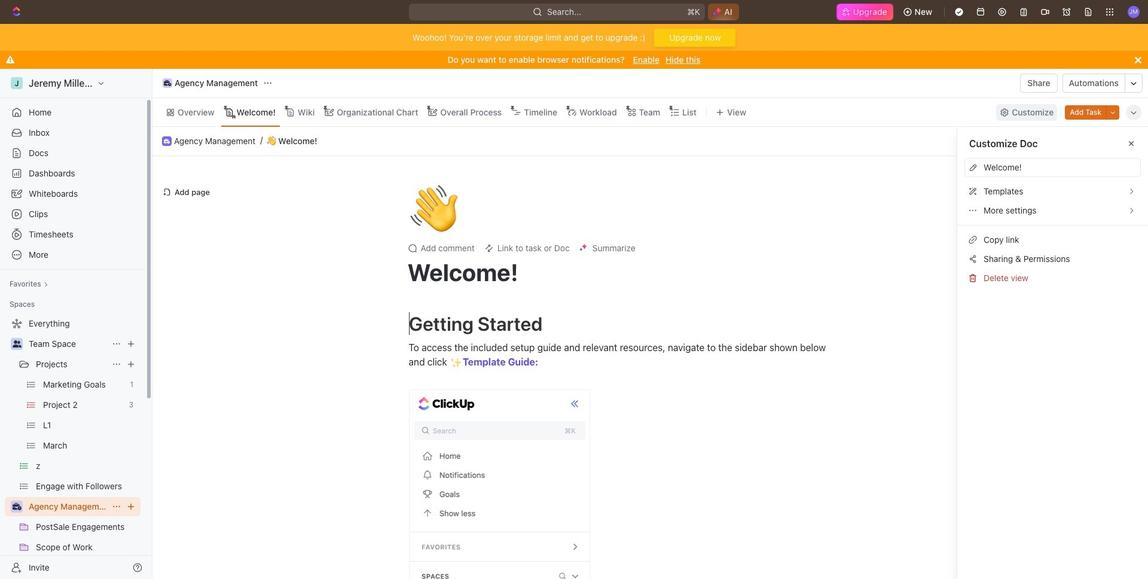 Task type: describe. For each thing, give the bounding box(es) containing it.
business time image inside sidebar navigation
[[12, 503, 21, 510]]

0 vertical spatial business time image
[[164, 139, 170, 143]]

business time image
[[164, 80, 171, 86]]

user group image
[[12, 340, 21, 348]]



Task type: vqa. For each thing, say whether or not it's contained in the screenshot.
the rightmost "New"
no



Task type: locate. For each thing, give the bounding box(es) containing it.
jeremy miller's workspace, , element
[[11, 77, 23, 89]]

0 horizontal spatial business time image
[[12, 503, 21, 510]]

tree inside sidebar navigation
[[5, 314, 141, 579]]

tree
[[5, 314, 141, 579]]

sidebar navigation
[[0, 69, 155, 579]]

1 vertical spatial business time image
[[12, 503, 21, 510]]

1 horizontal spatial business time image
[[164, 139, 170, 143]]

business time image
[[164, 139, 170, 143], [12, 503, 21, 510]]



